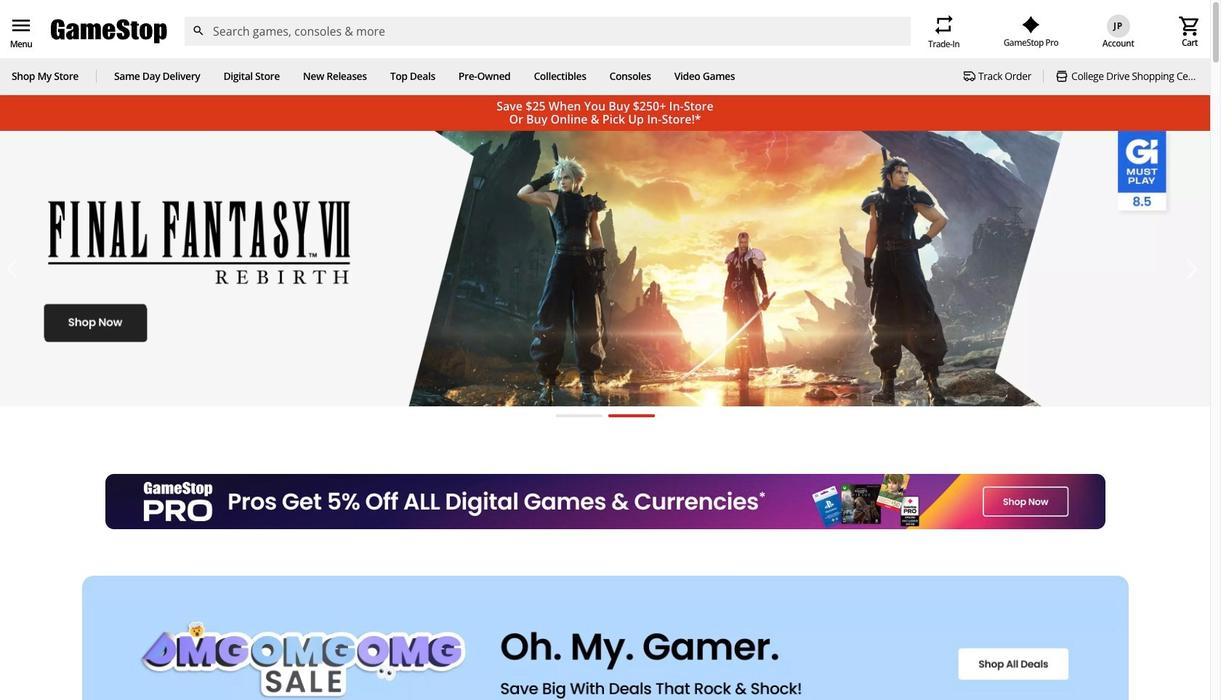 Task type: locate. For each thing, give the bounding box(es) containing it.
None search field
[[184, 17, 911, 46]]

Search games, consoles & more search field
[[213, 17, 885, 46]]

tab list
[[549, 409, 662, 429]]

gamestop pro icon image
[[1022, 16, 1040, 34]]



Task type: vqa. For each thing, say whether or not it's contained in the screenshot.
'MANDO & BOBA FETT' image
no



Task type: describe. For each thing, give the bounding box(es) containing it.
gamestop image
[[51, 17, 167, 45]]

final fantasy 7 rebirth image
[[0, 131, 1210, 406]]



